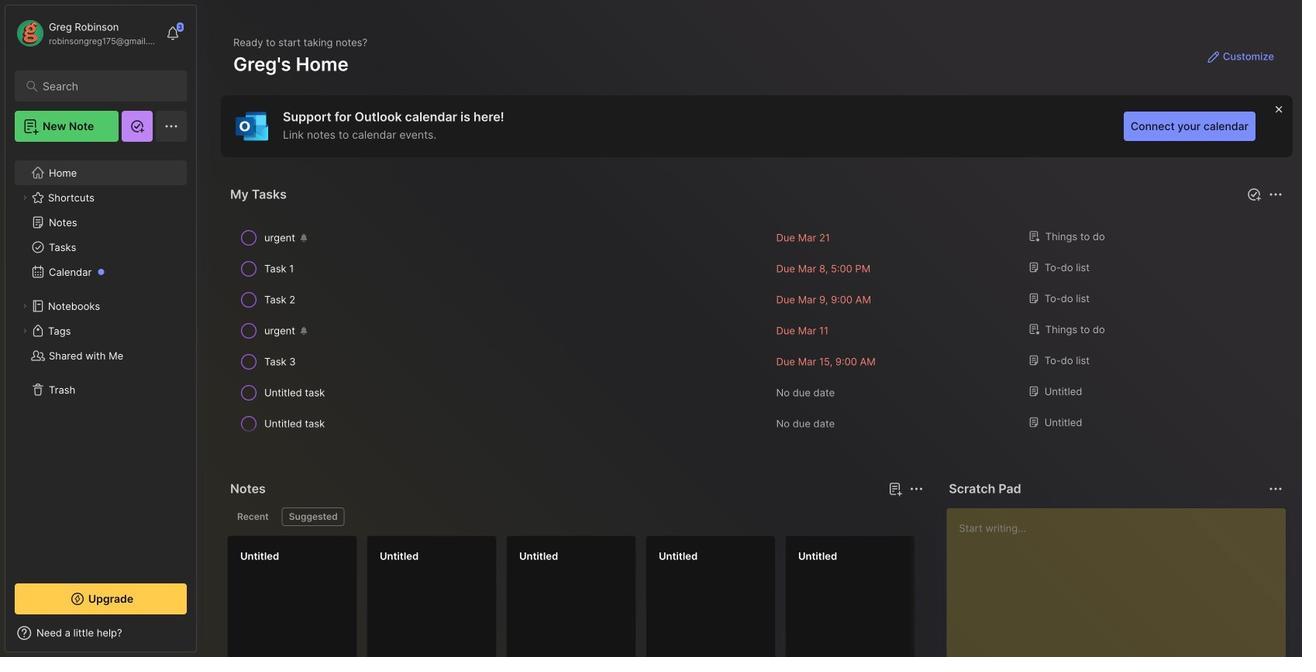 Task type: vqa. For each thing, say whether or not it's contained in the screenshot.
New Task Icon
yes



Task type: describe. For each thing, give the bounding box(es) containing it.
click to collapse image
[[196, 629, 207, 647]]

expand notebooks image
[[20, 302, 29, 311]]

more actions image
[[1267, 185, 1286, 204]]

main element
[[0, 0, 202, 658]]

none search field inside the main element
[[43, 77, 166, 95]]

more actions image
[[1267, 480, 1286, 499]]

2 row group from the top
[[227, 536, 1303, 658]]

Start writing… text field
[[959, 509, 1286, 658]]

1 more actions field from the top
[[1265, 184, 1287, 205]]

2 more actions field from the top
[[1265, 478, 1287, 500]]

Account field
[[15, 18, 158, 49]]

1 tab from the left
[[230, 508, 276, 527]]

2 tab from the left
[[282, 508, 345, 527]]



Task type: locate. For each thing, give the bounding box(es) containing it.
WHAT'S NEW field
[[5, 621, 196, 646]]

More actions field
[[1265, 184, 1287, 205], [1265, 478, 1287, 500]]

Search text field
[[43, 79, 166, 94]]

0 vertical spatial row group
[[227, 223, 1287, 440]]

0 horizontal spatial tab
[[230, 508, 276, 527]]

1 vertical spatial more actions field
[[1265, 478, 1287, 500]]

tree inside the main element
[[5, 151, 196, 570]]

row group
[[227, 223, 1287, 440], [227, 536, 1303, 658]]

tab
[[230, 508, 276, 527], [282, 508, 345, 527]]

tree
[[5, 151, 196, 570]]

1 vertical spatial row group
[[227, 536, 1303, 658]]

expand tags image
[[20, 326, 29, 336]]

None search field
[[43, 77, 166, 95]]

0 vertical spatial more actions field
[[1265, 184, 1287, 205]]

1 row group from the top
[[227, 223, 1287, 440]]

new task image
[[1247, 187, 1262, 202]]

tab list
[[230, 508, 921, 527]]

1 horizontal spatial tab
[[282, 508, 345, 527]]



